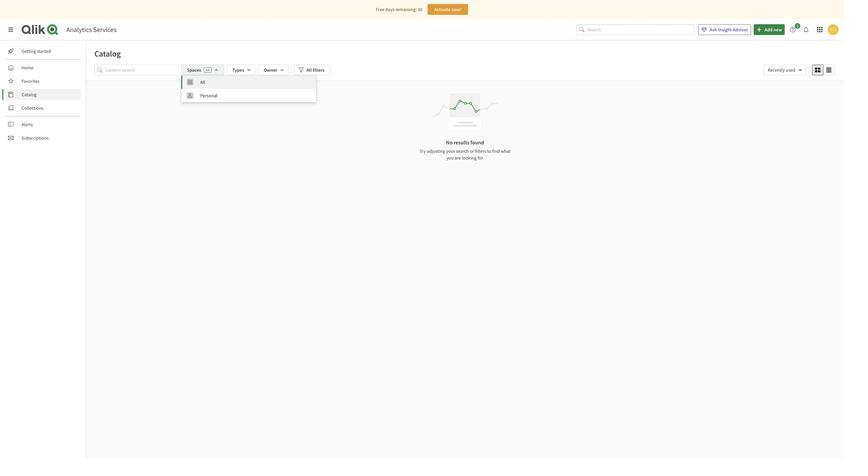 Task type: describe. For each thing, give the bounding box(es) containing it.
for.
[[478, 155, 484, 161]]

subscriptions
[[22, 135, 49, 141]]

3
[[797, 23, 799, 28]]

30
[[418, 6, 422, 12]]

subscriptions link
[[5, 133, 81, 144]]

Content search text field
[[105, 65, 179, 75]]

Recently used field
[[763, 65, 806, 75]]

searchbar element
[[577, 24, 695, 35]]

filters inside no results found try adjusting your search or filters to find what you are looking for.
[[475, 148, 486, 154]]

found
[[470, 139, 484, 146]]

to
[[487, 148, 491, 154]]

ask insight advisor
[[710, 27, 748, 33]]

all link
[[181, 75, 316, 89]]

all for all element
[[200, 79, 205, 85]]

3 button
[[787, 23, 802, 35]]

alerts
[[22, 122, 33, 128]]

personal
[[200, 93, 217, 99]]

are
[[455, 155, 461, 161]]

types button
[[227, 65, 255, 75]]

personal element
[[200, 93, 312, 99]]

now!
[[451, 6, 462, 12]]

navigation pane element
[[0, 43, 86, 146]]

1 horizontal spatial all
[[205, 67, 210, 72]]

filters inside "dropdown button"
[[313, 67, 324, 73]]

try
[[420, 148, 426, 154]]

free
[[376, 6, 384, 12]]

or
[[470, 148, 474, 154]]

filters region
[[86, 63, 844, 102]]

find
[[492, 148, 500, 154]]

new
[[774, 27, 782, 33]]

all element
[[200, 79, 312, 85]]

getting
[[22, 48, 36, 54]]

recently
[[768, 67, 785, 73]]

home link
[[5, 62, 81, 73]]

ask
[[710, 27, 717, 33]]

services
[[93, 25, 117, 34]]

0 vertical spatial catalog
[[94, 49, 121, 59]]

collections link
[[5, 103, 81, 114]]

menu inside filters region
[[181, 75, 316, 102]]

advisor
[[733, 27, 748, 33]]

all filters
[[307, 67, 324, 73]]

add new
[[765, 27, 782, 33]]

alerts link
[[5, 119, 81, 130]]

search
[[456, 148, 469, 154]]

getting started link
[[5, 46, 81, 57]]

collections
[[22, 105, 44, 111]]

started
[[37, 48, 51, 54]]

activate now!
[[434, 6, 462, 12]]

favorites link
[[5, 76, 81, 87]]

what
[[501, 148, 511, 154]]



Task type: locate. For each thing, give the bounding box(es) containing it.
catalog down favorites
[[22, 92, 37, 98]]

no
[[446, 139, 453, 146]]

analytics services element
[[66, 25, 117, 34]]

0 horizontal spatial filters
[[313, 67, 324, 73]]

christina overa image
[[828, 24, 839, 35]]

home
[[22, 65, 33, 71]]

activate now! link
[[428, 4, 468, 15]]

free days remaining: 30
[[376, 6, 422, 12]]

0 horizontal spatial catalog
[[22, 92, 37, 98]]

catalog link
[[5, 89, 81, 100]]

owner
[[264, 67, 277, 73]]

adjusting
[[427, 148, 445, 154]]

analytics
[[66, 25, 92, 34]]

looking
[[462, 155, 477, 161]]

types
[[232, 67, 244, 73]]

1 vertical spatial catalog
[[22, 92, 37, 98]]

1 horizontal spatial catalog
[[94, 49, 121, 59]]

all filters button
[[294, 65, 330, 75]]

ask insight advisor button
[[699, 24, 751, 35]]

all for all filters
[[307, 67, 312, 73]]

activate
[[434, 6, 451, 12]]

all
[[307, 67, 312, 73], [205, 67, 210, 72], [200, 79, 205, 85]]

add new button
[[754, 24, 785, 35]]

catalog down services
[[94, 49, 121, 59]]

personal link
[[181, 89, 316, 102]]

add
[[765, 27, 773, 33]]

catalog
[[94, 49, 121, 59], [22, 92, 37, 98]]

filters
[[313, 67, 324, 73], [475, 148, 486, 154]]

owner button
[[258, 65, 288, 75]]

used
[[786, 67, 795, 73]]

switch view group
[[812, 65, 835, 75]]

your
[[446, 148, 455, 154]]

1 vertical spatial filters
[[475, 148, 486, 154]]

spaces
[[187, 67, 201, 73]]

all inside "dropdown button"
[[307, 67, 312, 73]]

results
[[454, 139, 469, 146]]

getting started
[[22, 48, 51, 54]]

remaining:
[[395, 6, 417, 12]]

recently used
[[768, 67, 795, 73]]

menu
[[181, 75, 316, 102]]

days
[[385, 6, 395, 12]]

insight
[[718, 27, 732, 33]]

you
[[446, 155, 454, 161]]

analytics services
[[66, 25, 117, 34]]

catalog inside navigation pane element
[[22, 92, 37, 98]]

favorites
[[22, 78, 39, 84]]

close sidebar menu image
[[8, 27, 13, 32]]

2 horizontal spatial all
[[307, 67, 312, 73]]

0 horizontal spatial all
[[200, 79, 205, 85]]

0 vertical spatial filters
[[313, 67, 324, 73]]

1 horizontal spatial filters
[[475, 148, 486, 154]]

menu containing all
[[181, 75, 316, 102]]

no results found try adjusting your search or filters to find what you are looking for.
[[420, 139, 511, 161]]

Search text field
[[587, 24, 695, 35]]



Task type: vqa. For each thing, say whether or not it's contained in the screenshot.
navigation pane element
yes



